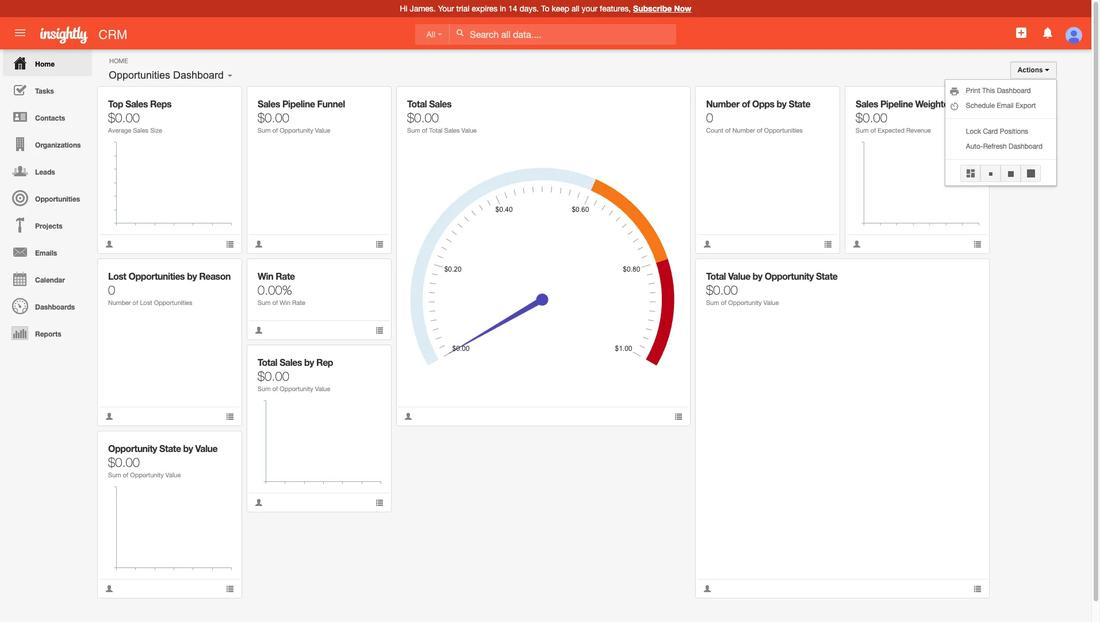 Task type: vqa. For each thing, say whether or not it's contained in the screenshot.
"Dashboards" associated with Dashboards
no



Task type: describe. For each thing, give the bounding box(es) containing it.
refresh
[[983, 143, 1007, 151]]

wrench image for $0.00
[[367, 354, 375, 362]]

pipeline for weighted
[[881, 98, 913, 109]]

1 horizontal spatial home
[[109, 58, 128, 64]]

of left "opps"
[[742, 98, 750, 109]]

sum inside total value by opportunity state $0.00 sum of opportunity value
[[706, 300, 719, 307]]

export
[[1016, 102, 1036, 110]]

dashboard for auto-refresh dashboard
[[1009, 143, 1043, 151]]

by inside number of opps by state 0 count of number of opportunities
[[777, 98, 787, 109]]

user image for $0.00
[[853, 240, 861, 249]]

auto-refresh dashboard
[[966, 143, 1043, 151]]

trial
[[456, 4, 470, 13]]

your
[[438, 4, 454, 13]]

$0.00 inside opportunity state by value $0.00 sum of opportunity value
[[108, 456, 140, 471]]

home link
[[3, 49, 92, 77]]

lock card positions
[[966, 128, 1029, 136]]

sales inside sales pipeline weighted $0.00 sum of expected revenue
[[856, 98, 878, 109]]

of inside sales pipeline funnel $0.00 sum of opportunity value
[[272, 127, 278, 134]]

subscribe
[[633, 3, 672, 13]]

top sales reps link
[[108, 98, 171, 109]]

contacts link
[[3, 104, 92, 131]]

of inside lost opportunities by reason 0 number of lost opportunities
[[133, 300, 138, 307]]

value inside total sales by rep $0.00 sum of opportunity value
[[315, 386, 330, 393]]

auto-
[[966, 143, 983, 151]]

positions
[[1000, 128, 1029, 136]]

organizations
[[35, 141, 81, 150]]

all
[[427, 30, 435, 39]]

count
[[706, 127, 724, 134]]

0 vertical spatial win
[[258, 271, 273, 282]]

user image for total
[[404, 413, 412, 421]]

white image
[[456, 29, 464, 37]]

reports
[[35, 330, 61, 339]]

top sales reps $0.00 average sales size
[[108, 98, 171, 134]]

dashboard for print this dashboard
[[997, 87, 1031, 95]]

total value by opportunity state link
[[706, 271, 838, 282]]

1 vertical spatial rate
[[292, 300, 305, 307]]

lock card positions button
[[946, 124, 1057, 139]]

user image for rep
[[255, 499, 263, 507]]

emails
[[35, 249, 57, 258]]

funnel
[[317, 98, 345, 109]]

list image for number of opps by state
[[824, 240, 832, 249]]

dashboards
[[35, 303, 75, 312]]

projects
[[35, 222, 62, 231]]

user image for of
[[255, 240, 263, 249]]

expires
[[472, 4, 498, 13]]

reason
[[199, 271, 231, 282]]

opportunity inside total sales by rep $0.00 sum of opportunity value
[[280, 386, 313, 393]]

sum inside total sales $0.00 sum of total sales value
[[407, 127, 420, 134]]

your
[[582, 4, 598, 13]]

opps
[[752, 98, 775, 109]]

opportunity state by value link
[[108, 444, 218, 454]]

0 inside number of opps by state 0 count of number of opportunities
[[706, 110, 713, 125]]

tasks link
[[3, 77, 92, 104]]

list image for sales pipeline funnel
[[376, 240, 384, 249]]

Search all data.... text field
[[450, 24, 677, 45]]

opportunities link
[[3, 185, 92, 212]]

total for sum
[[258, 357, 277, 368]]

user image for number
[[105, 413, 113, 421]]

total value by opportunity state $0.00 sum of opportunity value
[[706, 271, 838, 307]]

$0.00 inside total sales by rep $0.00 sum of opportunity value
[[258, 369, 289, 384]]

this
[[983, 87, 995, 95]]

opportunities dashboard button
[[105, 67, 228, 84]]

hi
[[400, 4, 408, 13]]

number inside lost opportunities by reason 0 number of lost opportunities
[[108, 300, 131, 307]]

print this dashboard
[[966, 87, 1031, 95]]

total sales by rep link
[[258, 357, 333, 368]]

days.
[[520, 4, 539, 13]]

to
[[541, 4, 550, 13]]

print
[[966, 87, 981, 95]]

of down number of opps by state link
[[757, 127, 763, 134]]

0.00%
[[258, 283, 292, 298]]

2 vertical spatial wrench image
[[218, 440, 226, 448]]

revenue
[[907, 127, 931, 134]]

lost opportunities by reason link
[[108, 271, 231, 282]]

now
[[674, 3, 692, 13]]

dashboard inside button
[[173, 70, 224, 81]]

sales pipeline funnel link
[[258, 98, 345, 109]]

sales pipeline weighted $0.00 sum of expected revenue
[[856, 98, 954, 134]]

list image for total value by opportunity state
[[974, 586, 982, 594]]

1 vertical spatial win
[[280, 300, 291, 307]]

0 inside lost opportunities by reason 0 number of lost opportunities
[[108, 283, 115, 298]]

14
[[509, 4, 517, 13]]

total sales link
[[407, 98, 452, 109]]

opportunities inside button
[[109, 70, 170, 81]]

card
[[983, 128, 998, 136]]

size
[[150, 127, 162, 134]]

sum inside sales pipeline weighted $0.00 sum of expected revenue
[[856, 127, 869, 134]]

list image for top sales reps
[[226, 240, 234, 249]]

sales pipeline funnel $0.00 sum of opportunity value
[[258, 98, 345, 134]]

dashboards link
[[3, 293, 92, 320]]

lost opportunities by reason 0 number of lost opportunities
[[108, 271, 231, 307]]

sales pipeline weighted link
[[856, 98, 954, 109]]

win rate 0.00% sum of win rate
[[258, 271, 305, 307]]

list image for total sales by rep
[[376, 499, 384, 507]]

crm
[[99, 28, 127, 42]]

$0.00 inside sales pipeline funnel $0.00 sum of opportunity value
[[258, 110, 289, 125]]



Task type: locate. For each thing, give the bounding box(es) containing it.
wrench image for state
[[966, 267, 974, 276]]

by inside total sales by rep $0.00 sum of opportunity value
[[304, 357, 314, 368]]

$0.00 up expected
[[856, 110, 888, 125]]

0 vertical spatial list image
[[974, 240, 982, 249]]

user image for sales
[[105, 240, 113, 249]]

pipeline
[[282, 98, 315, 109], [881, 98, 913, 109]]

2 vertical spatial number
[[108, 300, 131, 307]]

by for total value by opportunity state
[[753, 271, 763, 282]]

1 horizontal spatial list image
[[376, 327, 384, 335]]

sum
[[258, 127, 271, 134], [407, 127, 420, 134], [856, 127, 869, 134], [258, 300, 271, 307], [706, 300, 719, 307], [258, 386, 271, 393], [108, 472, 121, 479]]

sum inside sales pipeline funnel $0.00 sum of opportunity value
[[258, 127, 271, 134]]

pipeline up expected
[[881, 98, 913, 109]]

pipeline left funnel at top left
[[282, 98, 315, 109]]

2 horizontal spatial wrench image
[[966, 267, 974, 276]]

1 horizontal spatial state
[[789, 98, 811, 109]]

schedule email export
[[966, 102, 1036, 110]]

of
[[742, 98, 750, 109], [272, 127, 278, 134], [422, 127, 428, 134], [725, 127, 731, 134], [757, 127, 763, 134], [871, 127, 876, 134], [133, 300, 138, 307], [272, 300, 278, 307], [721, 300, 727, 307], [272, 386, 278, 393], [123, 472, 128, 479]]

0 horizontal spatial pipeline
[[282, 98, 315, 109]]

dashboard
[[173, 70, 224, 81], [997, 87, 1031, 95], [1009, 143, 1043, 151]]

1 pipeline from the left
[[282, 98, 315, 109]]

lock
[[966, 128, 981, 136]]

of inside sales pipeline weighted $0.00 sum of expected revenue
[[871, 127, 876, 134]]

pipeline for funnel
[[282, 98, 315, 109]]

schedule
[[966, 102, 995, 110]]

james.
[[410, 4, 436, 13]]

2 vertical spatial list image
[[226, 413, 234, 421]]

1 horizontal spatial wrench image
[[367, 354, 375, 362]]

actions button
[[1010, 62, 1057, 79]]

number
[[706, 98, 740, 109], [733, 127, 755, 134], [108, 300, 131, 307]]

email
[[997, 102, 1014, 110]]

$0.00 down total value by opportunity state link
[[706, 283, 738, 298]]

of right count
[[725, 127, 731, 134]]

rate down win rate link
[[292, 300, 305, 307]]

total for $0.00
[[706, 271, 726, 282]]

value inside sales pipeline funnel $0.00 sum of opportunity value
[[315, 127, 330, 134]]

of down opportunity state by value link
[[123, 472, 128, 479]]

user image
[[704, 240, 712, 249], [853, 240, 861, 249], [255, 499, 263, 507], [105, 586, 113, 594]]

0 horizontal spatial win
[[258, 271, 273, 282]]

total inside total value by opportunity state $0.00 sum of opportunity value
[[706, 271, 726, 282]]

user image for by
[[704, 240, 712, 249]]

$0.00 inside top sales reps $0.00 average sales size
[[108, 110, 140, 125]]

average
[[108, 127, 131, 134]]

emails link
[[3, 239, 92, 266]]

print this dashboard link
[[946, 83, 1057, 98]]

2 vertical spatial state
[[159, 444, 181, 454]]

by for lost opportunities by reason
[[187, 271, 197, 282]]

actions
[[1018, 66, 1045, 74]]

navigation containing home
[[0, 49, 92, 347]]

state inside opportunity state by value $0.00 sum of opportunity value
[[159, 444, 181, 454]]

0 horizontal spatial 0
[[108, 283, 115, 298]]

$0.00 down opportunity state by value link
[[108, 456, 140, 471]]

total sales $0.00 sum of total sales value
[[407, 98, 477, 134]]

number of opps by state link
[[706, 98, 811, 109]]

features,
[[600, 4, 631, 13]]

1 vertical spatial dashboard
[[997, 87, 1031, 95]]

win rate link
[[258, 271, 295, 282]]

number of opps by state 0 count of number of opportunities
[[706, 98, 811, 134]]

of down 'lost opportunities by reason' link on the left top of page
[[133, 300, 138, 307]]

win up 0.00%
[[258, 271, 273, 282]]

0 vertical spatial 0
[[706, 110, 713, 125]]

1 vertical spatial state
[[816, 271, 838, 282]]

2 horizontal spatial list image
[[974, 240, 982, 249]]

by
[[777, 98, 787, 109], [187, 271, 197, 282], [753, 271, 763, 282], [304, 357, 314, 368], [183, 444, 193, 454]]

list image for total sales
[[675, 413, 683, 421]]

number up count
[[706, 98, 740, 109]]

by inside opportunity state by value $0.00 sum of opportunity value
[[183, 444, 193, 454]]

2 horizontal spatial state
[[816, 271, 838, 282]]

state for $0.00
[[816, 271, 838, 282]]

of down total sales by rep 'link' on the left
[[272, 386, 278, 393]]

wrench image
[[218, 95, 226, 103], [367, 95, 375, 103], [667, 95, 675, 103], [816, 95, 824, 103], [218, 267, 226, 276], [367, 267, 375, 276]]

list image for opportunity state by value
[[226, 586, 234, 594]]

reports link
[[3, 320, 92, 347]]

of inside total sales $0.00 sum of total sales value
[[422, 127, 428, 134]]

number down 'lost opportunities by reason' link on the left top of page
[[108, 300, 131, 307]]

of inside opportunity state by value $0.00 sum of opportunity value
[[123, 472, 128, 479]]

$0.00 inside total sales $0.00 sum of total sales value
[[407, 110, 439, 125]]

user image for value
[[105, 586, 113, 594]]

keep
[[552, 4, 570, 13]]

value
[[315, 127, 330, 134], [462, 127, 477, 134], [728, 271, 751, 282], [764, 300, 779, 307], [315, 386, 330, 393], [195, 444, 218, 454], [166, 472, 181, 479]]

1 vertical spatial list image
[[376, 327, 384, 335]]

by inside total value by opportunity state $0.00 sum of opportunity value
[[753, 271, 763, 282]]

dashboard inside button
[[1009, 143, 1043, 151]]

of down 0.00%
[[272, 300, 278, 307]]

$0.00 down total sales by rep 'link' on the left
[[258, 369, 289, 384]]

of left expected
[[871, 127, 876, 134]]

opportunity
[[280, 127, 313, 134], [765, 271, 814, 282], [728, 300, 762, 307], [280, 386, 313, 393], [108, 444, 157, 454], [130, 472, 164, 479]]

list image for reason
[[226, 413, 234, 421]]

calendar link
[[3, 266, 92, 293]]

leads
[[35, 168, 55, 177]]

all
[[572, 4, 580, 13]]

leads link
[[3, 158, 92, 185]]

sum inside opportunity state by value $0.00 sum of opportunity value
[[108, 472, 121, 479]]

sales inside sales pipeline funnel $0.00 sum of opportunity value
[[258, 98, 280, 109]]

pipeline inside sales pipeline weighted $0.00 sum of expected revenue
[[881, 98, 913, 109]]

$0.00 down sales pipeline funnel link
[[258, 110, 289, 125]]

0 horizontal spatial lost
[[108, 271, 126, 282]]

by for total sales by rep
[[304, 357, 314, 368]]

of inside total sales by rep $0.00 sum of opportunity value
[[272, 386, 278, 393]]

contacts
[[35, 114, 65, 123]]

$0.00
[[108, 110, 140, 125], [258, 110, 289, 125], [407, 110, 439, 125], [856, 110, 888, 125], [706, 283, 738, 298], [258, 369, 289, 384], [108, 456, 140, 471]]

state for 0
[[789, 98, 811, 109]]

total inside total sales by rep $0.00 sum of opportunity value
[[258, 357, 277, 368]]

navigation
[[0, 49, 92, 347]]

1 vertical spatial wrench image
[[367, 354, 375, 362]]

opportunities
[[109, 70, 170, 81], [764, 127, 803, 134], [35, 195, 80, 204], [129, 271, 185, 282], [154, 300, 192, 307]]

all link
[[415, 24, 450, 45]]

total for total
[[407, 98, 427, 109]]

2 vertical spatial dashboard
[[1009, 143, 1043, 151]]

0 horizontal spatial wrench image
[[218, 440, 226, 448]]

1 horizontal spatial lost
[[140, 300, 152, 307]]

subscribe now link
[[633, 3, 692, 13]]

user image for $0.00
[[704, 586, 712, 594]]

state
[[789, 98, 811, 109], [816, 271, 838, 282], [159, 444, 181, 454]]

of down sales pipeline funnel link
[[272, 127, 278, 134]]

organizations link
[[3, 131, 92, 158]]

hi james. your trial expires in 14 days. to keep all your features, subscribe now
[[400, 3, 692, 13]]

auto-refresh dashboard button
[[946, 139, 1057, 154]]

1 vertical spatial number
[[733, 127, 755, 134]]

0 vertical spatial state
[[789, 98, 811, 109]]

0 horizontal spatial state
[[159, 444, 181, 454]]

schedule email export link
[[946, 98, 1057, 113]]

pipeline inside sales pipeline funnel $0.00 sum of opportunity value
[[282, 98, 315, 109]]

list image for $0.00
[[974, 240, 982, 249]]

0 vertical spatial dashboard
[[173, 70, 224, 81]]

0 vertical spatial lost
[[108, 271, 126, 282]]

rate up 0.00%
[[276, 271, 295, 282]]

user image
[[105, 240, 113, 249], [255, 240, 263, 249], [255, 327, 263, 335], [105, 413, 113, 421], [404, 413, 412, 421], [704, 586, 712, 594]]

weighted
[[916, 98, 954, 109]]

rep
[[316, 357, 333, 368]]

expected
[[878, 127, 905, 134]]

sum inside total sales by rep $0.00 sum of opportunity value
[[258, 386, 271, 393]]

win down 0.00%
[[280, 300, 291, 307]]

list image
[[226, 240, 234, 249], [376, 240, 384, 249], [824, 240, 832, 249], [675, 413, 683, 421], [376, 499, 384, 507], [226, 586, 234, 594], [974, 586, 982, 594]]

home up the 'tasks' link
[[35, 60, 55, 68]]

rate
[[276, 271, 295, 282], [292, 300, 305, 307]]

opportunity inside sales pipeline funnel $0.00 sum of opportunity value
[[280, 127, 313, 134]]

sum inside win rate 0.00% sum of win rate
[[258, 300, 271, 307]]

1 horizontal spatial win
[[280, 300, 291, 307]]

top
[[108, 98, 123, 109]]

calendar
[[35, 276, 65, 285]]

notifications image
[[1041, 26, 1055, 40]]

0 vertical spatial wrench image
[[966, 267, 974, 276]]

list image
[[974, 240, 982, 249], [376, 327, 384, 335], [226, 413, 234, 421]]

state inside number of opps by state 0 count of number of opportunities
[[789, 98, 811, 109]]

wrench image
[[966, 267, 974, 276], [367, 354, 375, 362], [218, 440, 226, 448]]

0 vertical spatial rate
[[276, 271, 295, 282]]

opportunities inside number of opps by state 0 count of number of opportunities
[[764, 127, 803, 134]]

home
[[109, 58, 128, 64], [35, 60, 55, 68]]

projects link
[[3, 212, 92, 239]]

in
[[500, 4, 506, 13]]

0 horizontal spatial home
[[35, 60, 55, 68]]

$0.00 down total sales link
[[407, 110, 439, 125]]

home down 'crm'
[[109, 58, 128, 64]]

$0.00 inside sales pipeline weighted $0.00 sum of expected revenue
[[856, 110, 888, 125]]

total sales by rep $0.00 sum of opportunity value
[[258, 357, 333, 393]]

sales
[[125, 98, 148, 109], [258, 98, 280, 109], [429, 98, 452, 109], [856, 98, 878, 109], [133, 127, 148, 134], [444, 127, 460, 134], [280, 357, 302, 368]]

by inside lost opportunities by reason 0 number of lost opportunities
[[187, 271, 197, 282]]

1 horizontal spatial 0
[[706, 110, 713, 125]]

total
[[407, 98, 427, 109], [429, 127, 443, 134], [706, 271, 726, 282], [258, 357, 277, 368]]

tasks
[[35, 87, 54, 95]]

of down total sales link
[[422, 127, 428, 134]]

reps
[[150, 98, 171, 109]]

of inside total value by opportunity state $0.00 sum of opportunity value
[[721, 300, 727, 307]]

value inside total sales $0.00 sum of total sales value
[[462, 127, 477, 134]]

of inside win rate 0.00% sum of win rate
[[272, 300, 278, 307]]

2 pipeline from the left
[[881, 98, 913, 109]]

$0.00 up average
[[108, 110, 140, 125]]

opportunity state by value $0.00 sum of opportunity value
[[108, 444, 218, 479]]

state inside total value by opportunity state $0.00 sum of opportunity value
[[816, 271, 838, 282]]

of down total value by opportunity state link
[[721, 300, 727, 307]]

0 vertical spatial number
[[706, 98, 740, 109]]

1 horizontal spatial pipeline
[[881, 98, 913, 109]]

0 horizontal spatial list image
[[226, 413, 234, 421]]

opportunities dashboard
[[109, 70, 224, 81]]

$0.00 inside total value by opportunity state $0.00 sum of opportunity value
[[706, 283, 738, 298]]

1 vertical spatial lost
[[140, 300, 152, 307]]

sales inside total sales by rep $0.00 sum of opportunity value
[[280, 357, 302, 368]]

number right count
[[733, 127, 755, 134]]

by for opportunity state by value
[[183, 444, 193, 454]]

1 vertical spatial 0
[[108, 283, 115, 298]]

win
[[258, 271, 273, 282], [280, 300, 291, 307]]



